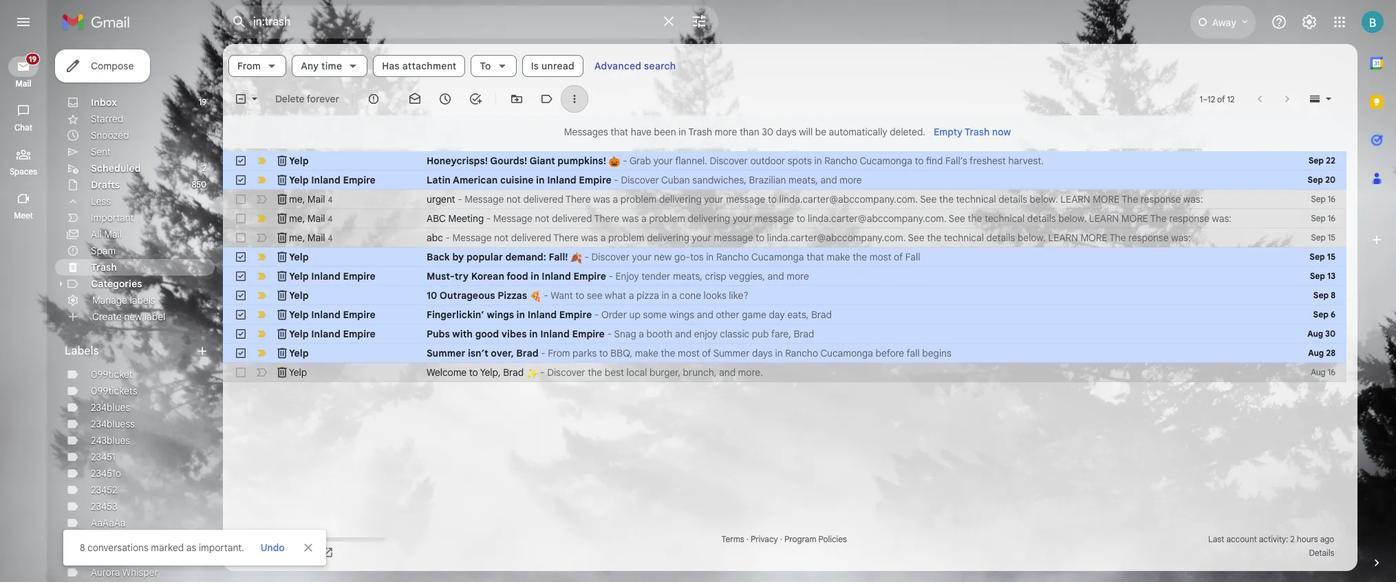 Task type: vqa. For each thing, say whether or not it's contained in the screenshot.
Themes "link"
no



Task type: describe. For each thing, give the bounding box(es) containing it.
6
[[1331, 310, 1336, 320]]

message for abc
[[452, 232, 492, 244]]

7 row from the top
[[223, 267, 1347, 286]]

0 horizontal spatial meats,
[[673, 270, 702, 283]]

- left snag
[[607, 328, 612, 341]]

to left see on the left of the page
[[575, 290, 584, 302]]

discover up enjoy
[[592, 251, 630, 264]]

1 yelp from the top
[[289, 155, 309, 167]]

empty trash now
[[934, 126, 1011, 138]]

13
[[1327, 271, 1336, 281]]

fingerlickin'
[[427, 309, 484, 321]]

discover up sandwiches,
[[710, 155, 748, 167]]

a down 🎃 image on the top
[[613, 193, 618, 206]]

delivering for abc
[[647, 232, 690, 244]]

aaaaaa
[[91, 517, 126, 530]]

chat
[[14, 122, 32, 133]]

8 yelp from the top
[[289, 348, 309, 360]]

must-
[[427, 270, 455, 283]]

sent link
[[91, 146, 111, 158]]

- right meeting at top left
[[486, 213, 491, 225]]

manage
[[92, 295, 127, 307]]

099ticket link
[[91, 369, 133, 381]]

a right the what
[[629, 290, 634, 302]]

to up abc - message not delivered there was a problem delivering your message to linda.carter@abccompany.com. see the technical details below. learn more the response was: at the top
[[797, 213, 805, 225]]

12 row from the top
[[223, 363, 1347, 383]]

footer containing terms
[[223, 533, 1347, 561]]

back
[[427, 251, 450, 264]]

bbq,
[[611, 348, 633, 360]]

trash image for latin
[[275, 173, 289, 187]]

me , mail 4 for abc
[[289, 212, 333, 225]]

account
[[1227, 535, 1257, 545]]

23451 link
[[91, 451, 115, 464]]

go-
[[674, 251, 690, 264]]

pubs
[[427, 328, 450, 341]]

1 vertical spatial 8
[[80, 542, 85, 555]]

1 vertical spatial most
[[678, 348, 700, 360]]

honeycrisps!
[[427, 155, 488, 167]]

trash image for summer
[[275, 347, 289, 361]]

- right '🍕' icon
[[544, 290, 548, 302]]

1 vertical spatial response
[[1169, 213, 1210, 225]]

0 vertical spatial cucamonga
[[860, 155, 912, 167]]

19 inside navigation
[[29, 54, 36, 64]]

message for urgent
[[465, 193, 504, 206]]

eats,
[[787, 309, 809, 321]]

cuban
[[661, 174, 690, 186]]

discover down grab
[[621, 174, 659, 186]]

technical for urgent - message not delivered there was a problem delivering your message to linda.carter@abccompany.com. see the technical details below. learn more the response was:
[[956, 193, 996, 206]]

0 horizontal spatial trash
[[91, 261, 117, 274]]

brad right eats,
[[811, 309, 832, 321]]

- right abc
[[446, 232, 450, 244]]

me , mail 4 for abc
[[289, 232, 333, 244]]

0 horizontal spatial make
[[635, 348, 658, 360]]

day
[[769, 309, 785, 321]]

discover down parks
[[547, 367, 585, 379]]

as
[[186, 542, 196, 555]]

messages
[[564, 126, 608, 138]]

fare,
[[771, 328, 791, 341]]

of right 1
[[1217, 94, 1225, 104]]

to up veggies,
[[756, 232, 765, 244]]

, for abc
[[303, 232, 305, 244]]

- discover your new go-tos in rancho cucamonga that make the most of fall͏ ͏ ͏ ͏ ͏ ͏͏ ͏ ͏ ͏ ͏ ͏͏ ͏ ͏ ͏ ͏ ͏͏ ͏ ͏ ͏ ͏ ͏͏ ͏ ͏ ͏ ͏ ͏͏ ͏ ͏ ͏ ͏ ͏͏ ͏ ͏ ͏ ͏ ͏͏ ͏ ͏ ͏ ͏ ͏͏
[[582, 251, 1019, 264]]

used
[[297, 549, 316, 559]]

messages that have been in trash more than 30 days will be automatically deleted.
[[564, 126, 925, 138]]

attachment
[[402, 60, 457, 72]]

234bluess
[[91, 418, 135, 431]]

spam
[[91, 245, 116, 257]]

not for urgent
[[506, 193, 521, 206]]

unread
[[542, 60, 575, 72]]

23452
[[91, 484, 117, 497]]

more for abc - message not delivered there was a problem delivering your message to linda.carter@abccompany.com. see the technical details below. learn more the response was:
[[1081, 232, 1107, 244]]

see for abc - message not delivered there was a problem delivering your message to linda.carter@abccompany.com. see the technical details below. learn more the response was:
[[908, 232, 925, 244]]

snooze image
[[438, 92, 452, 106]]

1 vertical spatial delivering
[[688, 213, 730, 225]]

harvest.͏
[[1008, 155, 1044, 167]]

a down grab
[[641, 213, 647, 225]]

mail for abc meeting
[[307, 212, 325, 225]]

delivered for abc
[[511, 232, 551, 244]]

1 horizontal spatial more
[[787, 270, 809, 283]]

mark as read image
[[408, 92, 422, 106]]

1 vertical spatial message
[[493, 213, 533, 225]]

local
[[627, 367, 647, 379]]

2 16 from the top
[[1328, 213, 1336, 224]]

4 for abc meeting - message not delivered there was a problem delivering your message to linda.carter@abccompany.com. see the technical details below. learn more the response was:
[[328, 214, 333, 224]]

gmail image
[[62, 8, 137, 36]]

categories link
[[91, 278, 142, 290]]

of down 'enjoy'
[[702, 348, 711, 360]]

a left cone
[[672, 290, 677, 302]]

, for urgent
[[303, 193, 305, 205]]

0 vertical spatial 30
[[762, 126, 774, 138]]

a right snag
[[639, 328, 644, 341]]

below. for urgent - message not delivered there was a problem delivering your message to linda.carter@abccompany.com. see the technical details below. learn more the response was:
[[1030, 193, 1058, 206]]

abc - message not delivered there was a problem delivering your message to linda.carter@abccompany.com. see the technical details below. learn more the response was:
[[427, 232, 1191, 244]]

in right spots
[[814, 155, 822, 167]]

aug for summer isn't over, brad - from parks to bbq, make the most of summer days in rancho cucamonga before fall begins͏ ͏ ͏ ͏ ͏ ͏͏ ͏ ͏ ͏ ͏ ͏͏ ͏ ͏ ͏ ͏ ͏͏ ͏ ͏ ͏ ͏ ͏͏ ͏ ͏ ͏ ͏ ͏͏ ͏ ͏ ͏ ͏ ͏͏ ͏ ͏ ͏
[[1308, 348, 1324, 359]]

delivering for urgent
[[659, 193, 702, 206]]

brunch,
[[683, 367, 717, 379]]

terms
[[722, 535, 744, 545]]

me for urgent
[[289, 193, 303, 205]]

15 inside footer
[[274, 549, 282, 559]]

trash image for abc
[[275, 212, 289, 226]]

cone
[[680, 290, 701, 302]]

sep 15 for discover your new go-tos in rancho cucamonga that make the most of fall͏ ͏ ͏ ͏ ͏ ͏͏ ͏ ͏ ͏ ͏ ͏͏ ͏ ͏ ͏ ͏ ͏͏ ͏ ͏ ͏ ͏ ͏͏ ͏ ͏ ͏ ͏ ͏͏ ͏ ͏ ͏ ͏ ͏͏ ͏ ͏ ͏ ͏ ͏͏ ͏ ͏ ͏ ͏ ͏͏
[[1310, 252, 1336, 262]]

5 yelp from the top
[[289, 290, 309, 302]]

1 12 from the left
[[1208, 94, 1215, 104]]

have
[[631, 126, 652, 138]]

0 vertical spatial that
[[611, 126, 628, 138]]

- grab your flannel. discover outdoor spots in rancho cucamonga to find fall's freshest harvest.͏ ͏ ͏ ͏ ͏ ͏͏ ͏ ͏ ͏ ͏ ͏͏ ͏ ͏ ͏ ͏ ͏͏ ͏ ͏ ͏ ͏ ͏͏ ͏ ͏ ͏ ͏ ͏͏ ͏ ͏ ͏ ͏ ͏
[[620, 155, 1118, 167]]

your right grab
[[654, 155, 673, 167]]

- right urgent
[[458, 193, 462, 206]]

243blues link
[[91, 435, 130, 447]]

was for urgent
[[593, 193, 610, 206]]

1 vertical spatial cucamonga
[[751, 251, 804, 264]]

- right over,
[[541, 348, 545, 360]]

response for abc - message not delivered there was a problem delivering your message to linda.carter@abccompany.com. see the technical details below. learn more the response was:
[[1129, 232, 1169, 244]]

in down giant
[[536, 174, 545, 186]]

search
[[644, 60, 676, 72]]

5 trash image from the top
[[275, 366, 289, 380]]

undo
[[261, 542, 285, 555]]

your down latin american cuisine in inland empire - discover cuban sandwiches, brazilian meats, and more ͏ ͏ ͏ ͏ ͏ ͏ ͏ ͏ ͏ ͏ ͏ ͏ ͏ ͏ ͏ ͏ ͏ ͏ ͏ ͏ ͏ ͏ ͏ ͏ ͏ ͏ ͏ ͏ ͏ ͏ ͏ ͏ ͏ ͏ ͏ ͏ ͏ ͏ ͏ ͏ ͏ ͏ ͏ ͏ ͏ ͏ ͏ ͏ ͏ ͏ ͏ ͏ ͏ ͏
[[704, 193, 724, 206]]

to left bbq,
[[599, 348, 608, 360]]

2 12 from the left
[[1227, 94, 1235, 104]]

sep 8
[[1314, 290, 1336, 301]]

sep 15 for message not delivered there was a problem delivering your message to linda.carter@abccompany.com. see the technical details below. learn more the response was:
[[1311, 233, 1336, 243]]

is unread button
[[522, 55, 584, 77]]

1 vertical spatial details
[[1027, 213, 1056, 225]]

sep 6
[[1313, 310, 1336, 320]]

- right ✨ icon
[[540, 367, 545, 379]]

099tickets link
[[91, 385, 137, 398]]

problem for abc
[[608, 232, 644, 244]]

is
[[531, 60, 539, 72]]

in right food
[[531, 270, 539, 283]]

0 horizontal spatial more
[[715, 126, 737, 138]]

meet heading
[[0, 211, 47, 222]]

aurora whisper
[[91, 567, 158, 579]]

in right pizza
[[662, 290, 669, 302]]

to left find
[[915, 155, 924, 167]]

create new label link
[[92, 311, 165, 323]]

food
[[507, 270, 528, 283]]

more image
[[568, 92, 582, 106]]

details link
[[1309, 548, 1335, 559]]

your down sandwiches,
[[733, 213, 752, 225]]

popular
[[467, 251, 503, 264]]

to down brazilian
[[768, 193, 777, 206]]

game
[[742, 309, 767, 321]]

2 gb from the left
[[284, 549, 295, 559]]

toggle split pane mode image
[[1308, 92, 1322, 106]]

trash image for must-
[[275, 270, 289, 284]]

1 vertical spatial not
[[535, 213, 549, 225]]

brad down eats,
[[794, 328, 814, 341]]

4 yelp from the top
[[289, 270, 309, 283]]

- down 🎃 image on the top
[[614, 174, 619, 186]]

meet
[[14, 211, 33, 221]]

234bluess link
[[91, 418, 135, 431]]

11 row from the top
[[223, 344, 1347, 363]]

begins͏
[[922, 348, 952, 360]]

2 vertical spatial cucamonga
[[821, 348, 873, 360]]

and left 'enjoy'
[[675, 328, 692, 341]]

mail heading
[[0, 78, 47, 89]]

advanced search options image
[[685, 8, 713, 35]]

time
[[321, 60, 342, 72]]

fall
[[907, 348, 920, 360]]

trash image for urgent
[[275, 193, 289, 206]]

to
[[480, 60, 491, 72]]

cuisine
[[500, 174, 534, 186]]

conversations
[[88, 542, 148, 555]]

pizza
[[637, 290, 659, 302]]

sep 22
[[1309, 156, 1336, 166]]

follow link to manage storage image
[[321, 547, 335, 561]]

1 vertical spatial linda.carter@abccompany.com.
[[808, 213, 947, 225]]

- left enjoy
[[609, 270, 613, 283]]

4 for abc - message not delivered there was a problem delivering your message to linda.carter@abccompany.com. see the technical details below. learn more the response was:
[[328, 233, 333, 243]]

0 vertical spatial make
[[827, 251, 850, 264]]

23451o link
[[91, 468, 121, 480]]

2 inside last account activity: 2 hours ago details
[[1291, 535, 1295, 545]]

advice link
[[91, 534, 120, 546]]

must-try korean food in inland empire - enjoy tender meats, crisp veggies, and more ͏ ͏ ͏ ͏ ͏ ͏ ͏ ͏ ͏ ͏ ͏ ͏ ͏ ͏ ͏ ͏ ͏ ͏ ͏ ͏ ͏ ͏ ͏ ͏ ͏ ͏ ͏ ͏ ͏ ͏ ͏ ͏ ͏ ͏ ͏ ͏ ͏ ͏ ͏ ͏ ͏ ͏ ͏ ͏ ͏ ͏ ͏ ͏ ͏ ͏ ͏ ͏ ͏ ͏ ͏ ͏ ͏ ͏
[[427, 270, 952, 283]]

0 horizontal spatial days
[[752, 348, 773, 360]]

learn for urgent - message not delivered there was a problem delivering your message to linda.carter@abccompany.com. see the technical details below. learn more the response was:
[[1061, 193, 1090, 206]]

1 vertical spatial message
[[755, 213, 794, 225]]

and right veggies,
[[768, 270, 784, 283]]

1 trash image from the top
[[275, 154, 289, 168]]

looks
[[704, 290, 727, 302]]

of left fall͏ on the top of the page
[[894, 251, 903, 264]]

report spam image
[[367, 92, 381, 106]]

labels
[[65, 345, 99, 359]]

1 vertical spatial problem
[[649, 213, 685, 225]]

over,
[[491, 348, 514, 360]]

1 vertical spatial more
[[1121, 213, 1148, 225]]

more.
[[738, 367, 763, 379]]

deleted.
[[890, 126, 925, 138]]

has attachment button
[[373, 55, 466, 77]]

there for abc
[[553, 232, 579, 244]]

advanced search
[[595, 60, 676, 72]]

demand:
[[505, 251, 546, 264]]

me , mail 4 for urgent
[[289, 193, 333, 205]]

1 vertical spatial was:
[[1212, 213, 1232, 225]]

american
[[453, 174, 498, 186]]

2 row from the top
[[223, 171, 1347, 190]]

yelp inland empire for must-try korean food in inland empire
[[289, 270, 376, 283]]

1 vertical spatial 19
[[199, 97, 206, 107]]

1 vertical spatial see
[[949, 213, 965, 225]]

2 sep 16 from the top
[[1311, 213, 1336, 224]]

is unread
[[531, 60, 575, 72]]

2 vertical spatial aug
[[1311, 367, 1326, 378]]

15 for discover your new go-tos in rancho cucamonga that make the most of fall͏ ͏ ͏ ͏ ͏ ͏͏ ͏ ͏ ͏ ͏ ͏͏ ͏ ͏ ͏ ͏ ͏͏ ͏ ͏ ͏ ͏ ͏͏ ͏ ͏ ͏ ͏ ͏͏ ͏ ͏ ͏ ͏ ͏͏ ͏ ͏ ͏ ͏ ͏͏ ͏ ͏ ͏ ͏ ͏͏
[[1327, 252, 1336, 262]]

see for urgent - message not delivered there was a problem delivering your message to linda.carter@abccompany.com. see the technical details below. learn more the response was:
[[920, 193, 937, 206]]

0.13
[[234, 549, 249, 559]]

hours
[[1297, 535, 1318, 545]]

all
[[91, 228, 102, 241]]

support image
[[1271, 14, 1288, 30]]

10
[[427, 290, 437, 302]]

1 vertical spatial learn
[[1089, 213, 1119, 225]]

4 row from the top
[[223, 209, 1347, 228]]

2 summer from the left
[[713, 348, 750, 360]]

meeting
[[448, 213, 484, 225]]

aug 28
[[1308, 348, 1336, 359]]

16 for message not delivered there was a problem delivering your message to linda.carter@abccompany.com. see the technical details below. learn more the response was:
[[1328, 194, 1336, 204]]

freshest
[[970, 155, 1006, 167]]

28
[[1326, 348, 1336, 359]]

3 yelp from the top
[[289, 251, 309, 264]]

sandwiches,
[[693, 174, 747, 186]]

add to tasks image
[[469, 92, 483, 106]]

main content containing from
[[223, 44, 1358, 572]]

19 link
[[8, 53, 40, 77]]

me for abc
[[289, 232, 303, 244]]

8 inside "row"
[[1331, 290, 1336, 301]]

0 vertical spatial days
[[776, 126, 797, 138]]

spaces heading
[[0, 167, 47, 178]]

0 vertical spatial most
[[870, 251, 891, 264]]

problem for urgent
[[621, 193, 657, 206]]

2 · from the left
[[780, 535, 782, 545]]

5 trash image from the top
[[275, 289, 289, 303]]

welcome to yelp, brad
[[427, 367, 526, 379]]

23453
[[91, 501, 117, 513]]



Task type: locate. For each thing, give the bounding box(es) containing it.
0 vertical spatial details
[[999, 193, 1027, 206]]

aug up the aug 28 on the bottom right of the page
[[1308, 329, 1323, 339]]

brad left ✨ icon
[[503, 367, 524, 379]]

Search in mail text field
[[253, 15, 652, 29]]

ago
[[1320, 535, 1335, 545]]

1 yelp inland empire from the top
[[289, 174, 376, 186]]

6 yelp from the top
[[289, 309, 309, 321]]

1 wings from the left
[[487, 309, 514, 321]]

2 vertical spatial below.
[[1018, 232, 1046, 244]]

1 vertical spatial 4
[[328, 214, 333, 224]]

activity:
[[1259, 535, 1288, 545]]

technical for abc - message not delivered there was a problem delivering your message to linda.carter@abccompany.com. see the technical details below. learn more the response was:
[[944, 232, 984, 244]]

compose
[[91, 60, 134, 72]]

- left order
[[594, 309, 599, 321]]

more for urgent - message not delivered there was a problem delivering your message to linda.carter@abccompany.com. see the technical details below. learn more the response was:
[[1093, 193, 1120, 206]]

1 horizontal spatial 2
[[1291, 535, 1295, 545]]

in right been
[[679, 126, 686, 138]]

of inside footer
[[264, 549, 272, 559]]

navigation
[[0, 44, 48, 583]]

0 horizontal spatial 12
[[1208, 94, 1215, 104]]

1
[[1200, 94, 1203, 104]]

0 vertical spatial linda.carter@abccompany.com.
[[779, 193, 918, 206]]

0 horizontal spatial rancho
[[716, 251, 749, 264]]

4 trash image from the top
[[275, 270, 289, 284]]

2 vertical spatial there
[[553, 232, 579, 244]]

2 vertical spatial message
[[714, 232, 753, 244]]

problem down grab
[[621, 193, 657, 206]]

1 · from the left
[[746, 535, 749, 545]]

0 horizontal spatial ·
[[746, 535, 749, 545]]

099tickets
[[91, 385, 137, 398]]

summer up welcome
[[427, 348, 465, 360]]

🍂 image
[[571, 252, 582, 264]]

· right 'terms'
[[746, 535, 749, 545]]

aug down the aug 28 on the bottom right of the page
[[1311, 367, 1326, 378]]

aurora whisper link
[[91, 567, 158, 579]]

meats, up cone
[[673, 270, 702, 283]]

new inside the manage labels create new label
[[124, 311, 142, 323]]

1 vertical spatial delivered
[[552, 213, 592, 225]]

manage labels create new label
[[92, 295, 165, 323]]

9 yelp from the top
[[289, 367, 307, 379]]

3 yelp inland empire from the top
[[289, 309, 376, 321]]

make up local
[[635, 348, 658, 360]]

mail inside heading
[[15, 78, 31, 89]]

0 vertical spatial sep 16
[[1311, 194, 1336, 204]]

delivering down cuban
[[659, 193, 702, 206]]

was up 🍂 icon
[[581, 232, 598, 244]]

last account activity: 2 hours ago details
[[1208, 535, 1335, 559]]

mail for urgent
[[307, 193, 325, 205]]

want
[[551, 290, 573, 302]]

sep 15
[[1311, 233, 1336, 243], [1310, 252, 1336, 262]]

was:
[[1184, 193, 1203, 206], [1212, 213, 1232, 225], [1171, 232, 1191, 244]]

Search in mail search field
[[223, 6, 718, 39]]

1 horizontal spatial from
[[548, 348, 570, 360]]

brad up ✨ icon
[[516, 348, 539, 360]]

1 gb from the left
[[251, 549, 262, 559]]

1 , from the top
[[303, 193, 305, 205]]

rancho down fare,
[[785, 348, 818, 360]]

1 vertical spatial aug
[[1308, 348, 1324, 359]]

sep 13
[[1310, 271, 1336, 281]]

1 vertical spatial technical
[[985, 213, 1025, 225]]

2 vertical spatial message
[[452, 232, 492, 244]]

15 for message not delivered there was a problem delivering your message to linda.carter@abccompany.com. see the technical details below. learn more the response was:
[[1328, 233, 1336, 243]]

8 up 6
[[1331, 290, 1336, 301]]

3 me from the top
[[289, 232, 303, 244]]

important link
[[91, 212, 134, 224]]

1 4 from the top
[[328, 194, 333, 205]]

2 , from the top
[[303, 212, 305, 225]]

the for urgent - message not delivered there was a problem delivering your message to linda.carter@abccompany.com. see the technical details below. learn more the response was:
[[1122, 193, 1138, 206]]

was: for urgent - message not delivered there was a problem delivering your message to linda.carter@abccompany.com. see the technical details below. learn more the response was:
[[1184, 193, 1203, 206]]

most down "pubs with good vibes in inland empire - snag a booth and enjoy classic pub fare, brad ͏ ͏ ͏ ͏ ͏ ͏ ͏ ͏ ͏ ͏ ͏ ͏ ͏ ͏ ͏ ͏ ͏ ͏ ͏ ͏ ͏ ͏ ͏ ͏ ͏ ͏ ͏ ͏ ͏ ͏ ͏ ͏ ͏ ͏ ͏ ͏ ͏ ͏ ͏ ͏ ͏ ͏ ͏ ͏ ͏ ͏ ͏ ͏ ͏ ͏ ͏ ͏ ͏ ͏ ͏ ͏ ͏"
[[678, 348, 700, 360]]

there down "pumpkins!" on the top of page
[[566, 193, 591, 206]]

6 row from the top
[[223, 248, 1347, 267]]

clear search image
[[655, 8, 683, 35]]

meats, down spots
[[789, 174, 818, 186]]

and down summer isn't over, brad - from parks to bbq, make the most of summer days in rancho cucamonga before fall begins͏ ͏ ͏ ͏ ͏ ͏͏ ͏ ͏ ͏ ͏ ͏͏ ͏ ͏ ͏ ͏ ͏͏ ͏ ͏ ͏ ͏ ͏͏ ͏ ͏ ͏ ͏ ͏͏ ͏ ͏ ͏ ͏ ͏͏ ͏ ͏ ͏ on the bottom of the page
[[719, 367, 736, 379]]

and up "urgent - message not delivered there was a problem delivering your message to linda.carter@abccompany.com. see the technical details below. learn more the response was:"
[[821, 174, 837, 186]]

0 vertical spatial 4
[[328, 194, 333, 205]]

trash image
[[275, 173, 289, 187], [275, 193, 289, 206], [275, 250, 289, 264], [275, 308, 289, 322], [275, 366, 289, 380]]

main content
[[223, 44, 1358, 572]]

0 horizontal spatial that
[[611, 126, 628, 138]]

details
[[999, 193, 1027, 206], [1027, 213, 1056, 225], [986, 232, 1015, 244]]

from inside "row"
[[548, 348, 570, 360]]

· right privacy link
[[780, 535, 782, 545]]

was up enjoy
[[622, 213, 639, 225]]

linda.carter@abccompany.com. down abc meeting - message not delivered there was a problem delivering your message to linda.carter@abccompany.com. see the technical details below. learn more the response was: on the top
[[767, 232, 906, 244]]

099ticket
[[91, 369, 133, 381]]

not up back by popular demand: fall!
[[494, 232, 509, 244]]

message down meeting at top left
[[452, 232, 492, 244]]

and
[[821, 174, 837, 186], [768, 270, 784, 283], [697, 309, 713, 321], [675, 328, 692, 341], [719, 367, 736, 379]]

compose button
[[55, 50, 150, 83]]

brazilian
[[749, 174, 786, 186]]

0 vertical spatial see
[[920, 193, 937, 206]]

cucamonga left before
[[821, 348, 873, 360]]

1 vertical spatial days
[[752, 348, 773, 360]]

gb left the used
[[284, 549, 295, 559]]

details for urgent - message not delivered there was a problem delivering your message to linda.carter@abccompany.com. see the technical details below. learn more the response was:
[[999, 193, 1027, 206]]

0 vertical spatial new
[[654, 251, 672, 264]]

wings down the pizzas
[[487, 309, 514, 321]]

2 vertical spatial learn
[[1048, 232, 1078, 244]]

3 me , mail 4 from the top
[[289, 232, 333, 244]]

0 horizontal spatial from
[[237, 60, 261, 72]]

1 vertical spatial was
[[622, 213, 639, 225]]

2 vertical spatial details
[[986, 232, 1015, 244]]

message for urgent
[[726, 193, 765, 206]]

in right tos
[[706, 251, 714, 264]]

0 vertical spatial technical
[[956, 193, 996, 206]]

1 vertical spatial me , mail 4
[[289, 212, 333, 225]]

snoozed link
[[91, 129, 129, 142]]

settings image
[[1301, 14, 1318, 30]]

0 horizontal spatial 2
[[202, 163, 206, 173]]

2 trash image from the top
[[275, 212, 289, 226]]

0 vertical spatial there
[[566, 193, 591, 206]]

1 horizontal spatial make
[[827, 251, 850, 264]]

2 vertical spatial technical
[[944, 232, 984, 244]]

more down - discover your new go-tos in rancho cucamonga that make the most of fall͏ ͏ ͏ ͏ ͏ ͏͏ ͏ ͏ ͏ ͏ ͏͏ ͏ ͏ ͏ ͏ ͏͏ ͏ ͏ ͏ ͏ ͏͏ ͏ ͏ ͏ ͏ ͏͏ ͏ ͏ ͏ ͏ ͏͏ ͏ ͏ ͏ ͏ ͏͏ ͏ ͏ ͏ ͏ ͏͏
[[787, 270, 809, 283]]

up
[[629, 309, 641, 321]]

will
[[799, 126, 813, 138]]

and up 'enjoy'
[[697, 309, 713, 321]]

2 vertical spatial 4
[[328, 233, 333, 243]]

was: for abc - message not delivered there was a problem delivering your message to linda.carter@abccompany.com. see the technical details below. learn more the response was:
[[1171, 232, 1191, 244]]

0 vertical spatial sep 15
[[1311, 233, 1336, 243]]

2 yelp inland empire from the top
[[289, 270, 376, 283]]

me for abc
[[289, 212, 303, 225]]

1 vertical spatial 30
[[1325, 329, 1336, 339]]

1 vertical spatial from
[[548, 348, 570, 360]]

advice astrology
[[91, 534, 133, 563]]

that down abc - message not delivered there was a problem delivering your message to linda.carter@abccompany.com. see the technical details below. learn more the response was: at the top
[[807, 251, 824, 264]]

the for abc - message not delivered there was a problem delivering your message to linda.carter@abccompany.com. see the technical details below. learn more the response was:
[[1110, 232, 1126, 244]]

days left will
[[776, 126, 797, 138]]

2 up 850
[[202, 163, 206, 173]]

aaaaaa link
[[91, 517, 126, 530]]

7 yelp from the top
[[289, 328, 309, 341]]

trash down the spam link
[[91, 261, 117, 274]]

trash image for pubs
[[275, 328, 289, 341]]

0 vertical spatial the
[[1122, 193, 1138, 206]]

by
[[452, 251, 464, 264]]

yelp
[[289, 155, 309, 167], [289, 174, 309, 186], [289, 251, 309, 264], [289, 270, 309, 283], [289, 290, 309, 302], [289, 309, 309, 321], [289, 328, 309, 341], [289, 348, 309, 360], [289, 367, 307, 379]]

1 horizontal spatial new
[[654, 251, 672, 264]]

None checkbox
[[234, 173, 248, 187], [234, 193, 248, 206], [234, 231, 248, 245], [234, 250, 248, 264], [234, 270, 248, 284], [234, 289, 248, 303], [234, 328, 248, 341], [234, 347, 248, 361], [234, 173, 248, 187], [234, 193, 248, 206], [234, 231, 248, 245], [234, 250, 248, 264], [234, 270, 248, 284], [234, 289, 248, 303], [234, 328, 248, 341], [234, 347, 248, 361]]

🍕 image
[[530, 291, 541, 303]]

see up fall͏ on the top of the page
[[908, 232, 925, 244]]

aug for pubs with good vibes in inland empire - snag a booth and enjoy classic pub fare, brad ͏ ͏ ͏ ͏ ͏ ͏ ͏ ͏ ͏ ͏ ͏ ͏ ͏ ͏ ͏ ͏ ͏ ͏ ͏ ͏ ͏ ͏ ͏ ͏ ͏ ͏ ͏ ͏ ͏ ͏ ͏ ͏ ͏ ͏ ͏ ͏ ͏ ͏ ͏ ͏ ͏ ͏ ͏ ͏ ͏ ͏ ͏ ͏ ͏ ͏ ͏ ͏ ͏ ͏ ͏ ͏ ͏
[[1308, 329, 1323, 339]]

marked
[[151, 542, 184, 555]]

0 horizontal spatial summer
[[427, 348, 465, 360]]

2 vertical spatial was:
[[1171, 232, 1191, 244]]

1 16 from the top
[[1328, 194, 1336, 204]]

inbox
[[91, 96, 117, 109]]

1 vertical spatial below.
[[1059, 213, 1087, 225]]

terms · privacy · program policies
[[722, 535, 847, 545]]

yelp inland empire for fingerlickin' wings in inland empire
[[289, 309, 376, 321]]

welcome
[[427, 367, 467, 379]]

below. for abc - message not delivered there was a problem delivering your message to linda.carter@abccompany.com. see the technical details below. learn more the response was:
[[1018, 232, 1046, 244]]

🎃 image
[[609, 156, 620, 168]]

the
[[1122, 193, 1138, 206], [1150, 213, 1167, 225], [1110, 232, 1126, 244]]

below.
[[1030, 193, 1058, 206], [1059, 213, 1087, 225], [1018, 232, 1046, 244]]

whisper
[[122, 567, 158, 579]]

delivered down "cuisine"
[[523, 193, 564, 206]]

policies
[[819, 535, 847, 545]]

trash inside button
[[965, 126, 990, 138]]

astrology
[[91, 551, 133, 563]]

1 me from the top
[[289, 193, 303, 205]]

2 me , mail 4 from the top
[[289, 212, 333, 225]]

alert containing 8 conversations marked as important.
[[22, 32, 1374, 566]]

labels image
[[540, 92, 554, 106]]

1 me , mail 4 from the top
[[289, 193, 333, 205]]

0 vertical spatial was:
[[1184, 193, 1203, 206]]

,
[[303, 193, 305, 205], [303, 212, 305, 225], [303, 232, 305, 244]]

4 yelp inland empire from the top
[[289, 328, 376, 341]]

that left 'have'
[[611, 126, 628, 138]]

0 vertical spatial below.
[[1030, 193, 1058, 206]]

͏
[[1044, 155, 1046, 167], [1046, 155, 1049, 167], [1049, 155, 1051, 167], [1051, 155, 1054, 167], [1056, 155, 1059, 167], [1059, 155, 1061, 167], [1061, 155, 1064, 167], [1064, 155, 1066, 167], [1068, 155, 1071, 167], [1071, 155, 1073, 167], [1073, 155, 1076, 167], [1076, 155, 1078, 167], [1081, 155, 1083, 167], [1083, 155, 1086, 167], [1086, 155, 1088, 167], [1088, 155, 1091, 167], [1093, 155, 1096, 167], [1096, 155, 1098, 167], [1098, 155, 1101, 167], [1101, 155, 1103, 167], [1105, 155, 1108, 167], [1108, 155, 1110, 167], [1110, 155, 1113, 167], [1113, 155, 1115, 167], [1115, 155, 1118, 167], [862, 174, 865, 186], [865, 174, 867, 186], [867, 174, 869, 186], [869, 174, 872, 186], [872, 174, 874, 186], [874, 174, 877, 186], [877, 174, 879, 186], [879, 174, 882, 186], [882, 174, 884, 186], [884, 174, 887, 186], [887, 174, 889, 186], [889, 174, 892, 186], [892, 174, 894, 186], [894, 174, 897, 186], [897, 174, 899, 186], [899, 174, 902, 186], [902, 174, 904, 186], [904, 174, 906, 186], [906, 174, 909, 186], [909, 174, 911, 186], [911, 174, 914, 186], [914, 174, 916, 186], [916, 174, 919, 186], [919, 174, 921, 186], [921, 174, 924, 186], [924, 174, 926, 186], [926, 174, 929, 186], [929, 174, 931, 186], [931, 174, 934, 186], [934, 174, 936, 186], [936, 174, 939, 186], [939, 174, 941, 186], [941, 174, 943, 186], [943, 174, 946, 186], [946, 174, 948, 186], [948, 174, 951, 186], [951, 174, 953, 186], [953, 174, 956, 186], [956, 174, 958, 186], [958, 174, 961, 186], [961, 174, 963, 186], [963, 174, 966, 186], [966, 174, 968, 186], [968, 174, 971, 186], [971, 174, 973, 186], [973, 174, 976, 186], [976, 174, 978, 186], [978, 174, 980, 186], [980, 174, 983, 186], [983, 174, 985, 186], [985, 174, 988, 186], [988, 174, 990, 186], [990, 174, 993, 186], [993, 174, 995, 186], [920, 251, 923, 264], [923, 251, 925, 264], [925, 251, 928, 264], [928, 251, 930, 264], [933, 251, 935, 264], [935, 251, 938, 264], [938, 251, 940, 264], [940, 251, 943, 264], [945, 251, 948, 264], [948, 251, 950, 264], [950, 251, 952, 264], [952, 251, 955, 264], [957, 251, 960, 264], [960, 251, 962, 264], [962, 251, 965, 264], [965, 251, 967, 264], [970, 251, 972, 264], [972, 251, 975, 264], [975, 251, 977, 264], [977, 251, 980, 264], [982, 251, 985, 264], [985, 251, 987, 264], [987, 251, 989, 264], [989, 251, 992, 264], [994, 251, 997, 264], [997, 251, 999, 264], [999, 251, 1002, 264], [1002, 251, 1004, 264], [1007, 251, 1009, 264], [1009, 251, 1012, 264], [1012, 251, 1014, 264], [1014, 251, 1017, 264], [809, 270, 812, 283], [812, 270, 814, 283], [814, 270, 816, 283], [816, 270, 819, 283], [819, 270, 821, 283], [821, 270, 824, 283], [824, 270, 826, 283], [826, 270, 829, 283], [829, 270, 831, 283], [831, 270, 834, 283], [834, 270, 836, 283], [836, 270, 839, 283], [839, 270, 841, 283], [841, 270, 844, 283], [844, 270, 846, 283], [846, 270, 849, 283], [849, 270, 851, 283], [851, 270, 853, 283], [853, 270, 856, 283], [856, 270, 858, 283], [858, 270, 861, 283], [861, 270, 863, 283], [863, 270, 866, 283], [866, 270, 868, 283], [868, 270, 871, 283], [871, 270, 873, 283], [873, 270, 876, 283], [876, 270, 878, 283], [878, 270, 881, 283], [881, 270, 883, 283], [883, 270, 886, 283], [886, 270, 888, 283], [888, 270, 890, 283], [890, 270, 893, 283], [893, 270, 895, 283], [895, 270, 898, 283], [898, 270, 900, 283], [900, 270, 903, 283], [903, 270, 905, 283], [905, 270, 908, 283], [908, 270, 910, 283], [910, 270, 913, 283], [913, 270, 915, 283], [915, 270, 918, 283], [918, 270, 920, 283], [920, 270, 923, 283], [923, 270, 925, 283], [925, 270, 927, 283], [927, 270, 930, 283], [930, 270, 932, 283], [932, 270, 935, 283], [935, 270, 937, 283], [937, 270, 940, 283], [940, 270, 942, 283], [942, 270, 945, 283], [945, 270, 947, 283], [947, 270, 950, 283], [950, 270, 952, 283], [749, 290, 751, 302], [751, 290, 753, 302], [753, 290, 756, 302], [756, 290, 758, 302], [758, 290, 761, 302], [761, 290, 763, 302], [763, 290, 766, 302], [766, 290, 768, 302], [768, 290, 771, 302], [773, 290, 776, 302], [776, 290, 778, 302], [778, 290, 781, 302], [781, 290, 783, 302], [785, 290, 788, 302], [788, 290, 790, 302], [790, 290, 793, 302], [793, 290, 795, 302], [795, 290, 798, 302], [798, 290, 800, 302], [800, 290, 803, 302], [803, 290, 805, 302], [805, 290, 808, 302], [810, 290, 813, 302], [813, 290, 815, 302], [815, 290, 818, 302], [818, 290, 820, 302], [820, 290, 823, 302], [822, 290, 825, 302], [825, 290, 827, 302], [827, 290, 830, 302], [830, 290, 832, 302], [835, 290, 837, 302], [837, 290, 840, 302], [840, 290, 842, 302], [842, 290, 845, 302], [845, 290, 847, 302], [847, 290, 850, 302], [850, 290, 852, 302], [852, 290, 855, 302], [855, 290, 857, 302], [859, 290, 862, 302], [862, 290, 864, 302], [864, 290, 867, 302], [867, 290, 869, 302], [869, 290, 872, 302], [872, 290, 874, 302], [874, 290, 877, 302], [877, 290, 879, 302], [879, 290, 882, 302], [832, 309, 834, 321], [834, 309, 837, 321], [837, 309, 839, 321], [839, 309, 842, 321], [842, 309, 844, 321], [844, 309, 847, 321], [847, 309, 849, 321], [849, 309, 852, 321], [852, 309, 854, 321], [854, 309, 857, 321], [857, 309, 859, 321], [859, 309, 862, 321], [861, 309, 864, 321], [864, 309, 866, 321], [866, 309, 869, 321], [869, 309, 871, 321], [871, 309, 874, 321], [874, 309, 876, 321], [876, 309, 879, 321], [879, 309, 881, 321], [881, 309, 884, 321], [884, 309, 886, 321], [886, 309, 889, 321], [889, 309, 891, 321], [891, 309, 894, 321], [894, 309, 896, 321], [896, 309, 898, 321], [898, 309, 901, 321], [901, 309, 903, 321], [903, 309, 906, 321], [906, 309, 908, 321], [908, 309, 911, 321], [911, 309, 913, 321], [913, 309, 916, 321], [916, 309, 918, 321], [918, 309, 921, 321], [921, 309, 923, 321], [923, 309, 926, 321], [926, 309, 928, 321], [928, 309, 931, 321], [931, 309, 933, 321], [933, 309, 935, 321], [935, 309, 938, 321], [938, 309, 940, 321], [940, 309, 943, 321], [943, 309, 945, 321], [945, 309, 948, 321], [948, 309, 950, 321], [950, 309, 953, 321], [953, 309, 955, 321], [955, 309, 958, 321], [958, 309, 960, 321], [960, 309, 963, 321], [963, 309, 965, 321], [965, 309, 968, 321], [814, 328, 817, 341], [817, 328, 819, 341], [819, 328, 822, 341], [822, 328, 824, 341], [824, 328, 827, 341], [827, 328, 829, 341], [829, 328, 832, 341], [832, 328, 834, 341], [834, 328, 837, 341], [837, 328, 839, 341], [839, 328, 841, 341], [841, 328, 844, 341], [844, 328, 846, 341], [846, 328, 849, 341], [849, 328, 851, 341], [851, 328, 854, 341], [854, 328, 856, 341], [856, 328, 859, 341], [859, 328, 861, 341], [861, 328, 864, 341], [864, 328, 866, 341], [866, 328, 869, 341], [869, 328, 871, 341], [871, 328, 874, 341], [874, 328, 876, 341], [876, 328, 878, 341], [878, 328, 881, 341], [881, 328, 883, 341], [883, 328, 886, 341], [886, 328, 888, 341], [888, 328, 891, 341], [891, 328, 893, 341], [893, 328, 896, 341], [896, 328, 898, 341], [898, 328, 901, 341], [901, 328, 903, 341], [903, 328, 906, 341], [906, 328, 908, 341], [908, 328, 911, 341], [911, 328, 913, 341], [913, 328, 915, 341], [915, 328, 918, 341], [918, 328, 920, 341], [920, 328, 923, 341], [923, 328, 925, 341], [925, 328, 928, 341], [928, 328, 930, 341], [930, 328, 933, 341], [933, 328, 935, 341], [935, 328, 938, 341], [938, 328, 940, 341], [940, 328, 943, 341], [943, 328, 945, 341], [945, 328, 948, 341], [948, 328, 950, 341], [950, 328, 952, 341], [952, 328, 955, 341], [952, 348, 954, 360], [954, 348, 956, 360], [956, 348, 959, 360], [959, 348, 961, 360], [964, 348, 966, 360], [966, 348, 969, 360], [969, 348, 971, 360], [971, 348, 974, 360], [976, 348, 979, 360], [979, 348, 981, 360], [981, 348, 984, 360], [984, 348, 986, 360], [989, 348, 991, 360], [991, 348, 993, 360], [993, 348, 996, 360], [996, 348, 998, 360], [1001, 348, 1003, 360], [1003, 348, 1006, 360], [1006, 348, 1008, 360], [1008, 348, 1011, 360], [1013, 348, 1016, 360], [1016, 348, 1018, 360], [1018, 348, 1021, 360], [1021, 348, 1023, 360], [1026, 348, 1028, 360], [1028, 348, 1030, 360], [1030, 348, 1033, 360], [763, 367, 765, 379], [765, 367, 768, 379], [768, 367, 770, 379], [770, 367, 773, 379], [773, 367, 775, 379], [775, 367, 778, 379], [778, 367, 780, 379], [780, 367, 783, 379], [783, 367, 785, 379], [785, 367, 788, 379], [788, 367, 790, 379], [790, 367, 793, 379], [793, 367, 795, 379], [795, 367, 798, 379], [798, 367, 800, 379], [800, 367, 802, 379], [802, 367, 805, 379], [805, 367, 807, 379], [807, 367, 810, 379], [810, 367, 812, 379], [812, 367, 815, 379], [815, 367, 817, 379], [817, 367, 820, 379], [820, 367, 822, 379], [822, 367, 825, 379], [825, 367, 827, 379], [827, 367, 830, 379], [830, 367, 832, 379], [832, 367, 835, 379], [835, 367, 837, 379], [837, 367, 839, 379], [839, 367, 842, 379], [842, 367, 844, 379], [844, 367, 847, 379], [847, 367, 849, 379], [849, 367, 852, 379], [852, 367, 854, 379], [854, 367, 857, 379], [857, 367, 859, 379], [859, 367, 862, 379], [862, 367, 864, 379], [864, 367, 867, 379], [867, 367, 869, 379], [869, 367, 872, 379], [872, 367, 874, 379], [874, 367, 876, 379], [876, 367, 879, 379], [879, 367, 881, 379], [881, 367, 884, 379], [884, 367, 886, 379], [886, 367, 889, 379], [889, 367, 891, 379], [891, 367, 894, 379], [894, 367, 896, 379], [896, 367, 899, 379]]

2 4 from the top
[[328, 214, 333, 224]]

response for urgent - message not delivered there was a problem delivering your message to linda.carter@abccompany.com. see the technical details below. learn more the response was:
[[1141, 193, 1181, 206]]

message for abc
[[714, 232, 753, 244]]

not for abc
[[494, 232, 509, 244]]

your up "tender"
[[632, 251, 652, 264]]

8 conversations marked as important.
[[80, 542, 244, 555]]

search in mail image
[[227, 10, 252, 34]]

2 yelp from the top
[[289, 174, 309, 186]]

- right 🍂 icon
[[585, 251, 589, 264]]

trash image
[[275, 154, 289, 168], [275, 212, 289, 226], [275, 231, 289, 245], [275, 270, 289, 284], [275, 289, 289, 303], [275, 328, 289, 341], [275, 347, 289, 361]]

2 left hours
[[1291, 535, 1295, 545]]

what
[[605, 290, 626, 302]]

message
[[726, 193, 765, 206], [755, 213, 794, 225], [714, 232, 753, 244]]

all mail
[[91, 228, 122, 241]]

5 row from the top
[[223, 228, 1347, 248]]

1 horizontal spatial summer
[[713, 348, 750, 360]]

1 horizontal spatial rancho
[[785, 348, 818, 360]]

yelp inland empire for latin american cuisine in inland empire
[[289, 174, 376, 186]]

details for abc - message not delivered there was a problem delivering your message to linda.carter@abccompany.com. see the technical details below. learn more the response was:
[[986, 232, 1015, 244]]

cucamonga up veggies,
[[751, 251, 804, 264]]

1 horizontal spatial 19
[[199, 97, 206, 107]]

1 summer from the left
[[427, 348, 465, 360]]

0 vertical spatial was
[[593, 193, 610, 206]]

1 vertical spatial 2
[[1291, 535, 1295, 545]]

9 row from the top
[[223, 306, 1347, 325]]

row
[[223, 151, 1347, 171], [223, 171, 1347, 190], [223, 190, 1347, 209], [223, 209, 1347, 228], [223, 228, 1347, 248], [223, 248, 1347, 267], [223, 267, 1347, 286], [223, 286, 1347, 306], [223, 306, 1347, 325], [223, 325, 1347, 344], [223, 344, 1347, 363], [223, 363, 1347, 383]]

0.13 gb of 15 gb used
[[234, 549, 316, 559]]

was for abc
[[581, 232, 598, 244]]

1 vertical spatial there
[[594, 213, 619, 225]]

19
[[29, 54, 36, 64], [199, 97, 206, 107]]

0 horizontal spatial 19
[[29, 54, 36, 64]]

aug left 28
[[1308, 348, 1324, 359]]

see
[[587, 290, 602, 302]]

of right 0.13
[[264, 549, 272, 559]]

trash image for abc
[[275, 231, 289, 245]]

1 vertical spatial the
[[1150, 213, 1167, 225]]

enjoy
[[616, 270, 639, 283]]

important.
[[199, 542, 244, 555]]

has attachment
[[382, 60, 457, 72]]

yelp inland empire for pubs with good vibes in inland empire
[[289, 328, 376, 341]]

1 vertical spatial 16
[[1328, 213, 1336, 224]]

there for urgent
[[566, 193, 591, 206]]

trash left now at right
[[965, 126, 990, 138]]

2 horizontal spatial rancho
[[825, 155, 858, 167]]

linda.carter@abccompany.com. for urgent - message not delivered there was a problem delivering your message to linda.carter@abccompany.com. see the technical details below. learn more the response was:
[[779, 193, 918, 206]]

1 horizontal spatial that
[[807, 251, 824, 264]]

wings
[[487, 309, 514, 321], [669, 309, 694, 321]]

spots
[[788, 155, 812, 167]]

problem
[[621, 193, 657, 206], [649, 213, 685, 225], [608, 232, 644, 244]]

2 vertical spatial delivered
[[511, 232, 551, 244]]

None checkbox
[[234, 92, 248, 106], [234, 154, 248, 168], [234, 212, 248, 226], [234, 308, 248, 322], [234, 366, 248, 380], [234, 92, 248, 106], [234, 154, 248, 168], [234, 212, 248, 226], [234, 308, 248, 322], [234, 366, 248, 380]]

2 wings from the left
[[669, 309, 694, 321]]

new for go-
[[654, 251, 672, 264]]

10 row from the top
[[223, 325, 1347, 344]]

labels heading
[[65, 345, 195, 359]]

- right 🎃 image on the top
[[623, 155, 627, 167]]

0 horizontal spatial 30
[[762, 126, 774, 138]]

from left parks
[[548, 348, 570, 360]]

delivered for urgent
[[523, 193, 564, 206]]

1 horizontal spatial meats,
[[789, 174, 818, 186]]

0 vertical spatial rancho
[[825, 155, 858, 167]]

grab
[[630, 155, 651, 167]]

8 left advice
[[80, 542, 85, 555]]

1 horizontal spatial gb
[[284, 549, 295, 559]]

more down - grab your flannel. discover outdoor spots in rancho cucamonga to find fall's freshest harvest.͏ ͏ ͏ ͏ ͏ ͏͏ ͏ ͏ ͏ ͏ ͏͏ ͏ ͏ ͏ ͏ ͏͏ ͏ ͏ ͏ ͏ ͏͏ ͏ ͏ ͏ ͏ ͏͏ ͏ ͏ ͏ ͏ ͏
[[840, 174, 862, 186]]

·
[[746, 535, 749, 545], [780, 535, 782, 545]]

days
[[776, 126, 797, 138], [752, 348, 773, 360]]

new down the "manage labels" link
[[124, 311, 142, 323]]

3 row from the top
[[223, 190, 1347, 209]]

8 row from the top
[[223, 286, 1347, 306]]

from down search in mail icon
[[237, 60, 261, 72]]

outdoor
[[750, 155, 785, 167]]

pumpkins!
[[558, 155, 606, 167]]

, for abc meeting
[[303, 212, 305, 225]]

3 trash image from the top
[[275, 231, 289, 245]]

urgent - message not delivered there was a problem delivering your message to linda.carter@abccompany.com. see the technical details below. learn more the response was:
[[427, 193, 1203, 206]]

1 vertical spatial that
[[807, 251, 824, 264]]

gb right 0.13
[[251, 549, 262, 559]]

0 vertical spatial 16
[[1328, 194, 1336, 204]]

3 trash image from the top
[[275, 250, 289, 264]]

0 vertical spatial from
[[237, 60, 261, 72]]

1 horizontal spatial 8
[[1331, 290, 1336, 301]]

✨ image
[[526, 368, 538, 380]]

not down "cuisine"
[[506, 193, 521, 206]]

1 12 of 12
[[1200, 94, 1235, 104]]

your up tos
[[692, 232, 711, 244]]

message down "cuisine"
[[493, 213, 533, 225]]

3 16 from the top
[[1328, 367, 1336, 378]]

2 vertical spatial ,
[[303, 232, 305, 244]]

3 4 from the top
[[328, 233, 333, 243]]

2 trash image from the top
[[275, 193, 289, 206]]

0 vertical spatial response
[[1141, 193, 1181, 206]]

4 for urgent - message not delivered there was a problem delivering your message to linda.carter@abccompany.com. see the technical details below. learn more the response was:
[[328, 194, 333, 205]]

0 vertical spatial 19
[[29, 54, 36, 64]]

1 vertical spatial sep 15
[[1310, 252, 1336, 262]]

30 inside "row"
[[1325, 329, 1336, 339]]

in down fare,
[[775, 348, 783, 360]]

that
[[611, 126, 628, 138], [807, 251, 824, 264]]

0 vertical spatial delivered
[[523, 193, 564, 206]]

0 vertical spatial 8
[[1331, 290, 1336, 301]]

your
[[654, 155, 673, 167], [704, 193, 724, 206], [733, 213, 752, 225], [692, 232, 711, 244], [632, 251, 652, 264]]

that inside "row"
[[807, 251, 824, 264]]

new for label
[[124, 311, 142, 323]]

1 sep 16 from the top
[[1311, 194, 1336, 204]]

manage labels link
[[92, 295, 155, 307]]

0 vertical spatial 2
[[202, 163, 206, 173]]

delivering up go-
[[647, 232, 690, 244]]

2 vertical spatial 15
[[274, 549, 282, 559]]

fall!
[[549, 251, 568, 264]]

4 trash image from the top
[[275, 308, 289, 322]]

0 vertical spatial 15
[[1328, 233, 1336, 243]]

navigation containing mail
[[0, 44, 48, 583]]

mail for abc
[[307, 232, 325, 244]]

chat heading
[[0, 122, 47, 133]]

summer
[[427, 348, 465, 360], [713, 348, 750, 360]]

new
[[654, 251, 672, 264], [124, 311, 142, 323]]

footer
[[223, 533, 1347, 561]]

delivered up demand:
[[511, 232, 551, 244]]

0 vertical spatial meats,
[[789, 174, 818, 186]]

7 trash image from the top
[[275, 347, 289, 361]]

back by popular demand: fall!
[[427, 251, 571, 264]]

6 trash image from the top
[[275, 328, 289, 341]]

response
[[1141, 193, 1181, 206], [1169, 213, 1210, 225], [1129, 232, 1169, 244]]

1 row from the top
[[223, 151, 1347, 171]]

any
[[301, 60, 319, 72]]

30
[[762, 126, 774, 138], [1325, 329, 1336, 339]]

make down abc - message not delivered there was a problem delivering your message to linda.carter@abccompany.com. see the technical details below. learn more the response was: at the top
[[827, 251, 850, 264]]

1 trash image from the top
[[275, 173, 289, 187]]

0 horizontal spatial 8
[[80, 542, 85, 555]]

move to image
[[510, 92, 524, 106]]

2 me from the top
[[289, 212, 303, 225]]

1 horizontal spatial trash
[[688, 126, 712, 138]]

1 vertical spatial make
[[635, 348, 658, 360]]

sent
[[91, 146, 111, 158]]

- discover the best local burger, brunch, and more. ͏ ͏ ͏ ͏ ͏ ͏ ͏ ͏ ͏ ͏ ͏ ͏ ͏ ͏ ͏ ͏ ͏ ͏ ͏ ͏ ͏ ͏ ͏ ͏ ͏ ͏ ͏ ͏ ͏ ͏ ͏ ͏ ͏ ͏ ͏ ͏ ͏ ͏ ͏ ͏ ͏ ͏ ͏ ͏ ͏ ͏ ͏ ͏ ͏ ͏ ͏ ͏ ͏ ͏ ͏
[[538, 367, 899, 379]]

alert
[[22, 32, 1374, 566]]

1 horizontal spatial 30
[[1325, 329, 1336, 339]]

16 for discover the best local burger, brunch, and more. ͏ ͏ ͏ ͏ ͏ ͏ ͏ ͏ ͏ ͏ ͏ ͏ ͏ ͏ ͏ ͏ ͏ ͏ ͏ ͏ ͏ ͏ ͏ ͏ ͏ ͏ ͏ ͏ ͏ ͏ ͏ ͏ ͏ ͏ ͏ ͏ ͏ ͏ ͏ ͏ ͏ ͏ ͏ ͏ ͏ ͏ ͏ ͏ ͏ ͏ ͏ ͏ ͏ ͏ ͏
[[1328, 367, 1336, 378]]

from inside dropdown button
[[237, 60, 261, 72]]

been
[[654, 126, 676, 138]]

1 vertical spatial 15
[[1327, 252, 1336, 262]]

2 vertical spatial rancho
[[785, 348, 818, 360]]

2 vertical spatial was
[[581, 232, 598, 244]]

2 vertical spatial delivering
[[647, 232, 690, 244]]

abc meeting - message not delivered there was a problem delivering your message to linda.carter@abccompany.com. see the technical details below. learn more the response was:
[[427, 213, 1232, 225]]

0 vertical spatial message
[[465, 193, 504, 206]]

in right vibes
[[529, 328, 538, 341]]

more left than
[[715, 126, 737, 138]]

astrology link
[[91, 551, 133, 563]]

enjoy
[[694, 328, 718, 341]]

starred link
[[91, 113, 123, 125]]

trash up flannel.
[[688, 126, 712, 138]]

linda.carter@abccompany.com. up fall͏ on the top of the page
[[808, 213, 947, 225]]

tab list
[[1358, 44, 1396, 533]]

in up vibes
[[516, 309, 525, 321]]

a up see on the left of the page
[[601, 232, 606, 244]]

30 right than
[[762, 126, 774, 138]]

delete
[[275, 93, 304, 105]]

learn for abc - message not delivered there was a problem delivering your message to linda.carter@abccompany.com. see the technical details below. learn more the response was:
[[1048, 232, 1078, 244]]

to left yelp,
[[469, 367, 478, 379]]

2 horizontal spatial trash
[[965, 126, 990, 138]]

see down find
[[920, 193, 937, 206]]

linda.carter@abccompany.com. for abc - message not delivered there was a problem delivering your message to linda.carter@abccompany.com. see the technical details below. learn more the response was:
[[767, 232, 906, 244]]

there up fall!
[[553, 232, 579, 244]]

16
[[1328, 194, 1336, 204], [1328, 213, 1336, 224], [1328, 367, 1336, 378]]

rancho down automatically
[[825, 155, 858, 167]]

trash image for fingerlickin'
[[275, 308, 289, 322]]

0 vertical spatial me
[[289, 193, 303, 205]]

korean
[[471, 270, 504, 283]]

fall͏
[[905, 251, 920, 264]]

0 vertical spatial problem
[[621, 193, 657, 206]]

wings down cone
[[669, 309, 694, 321]]

1 vertical spatial more
[[840, 174, 862, 186]]

0 horizontal spatial new
[[124, 311, 142, 323]]

3 , from the top
[[303, 232, 305, 244]]

all mail link
[[91, 228, 122, 241]]

2 vertical spatial the
[[1110, 232, 1126, 244]]

main menu image
[[15, 14, 32, 30]]



